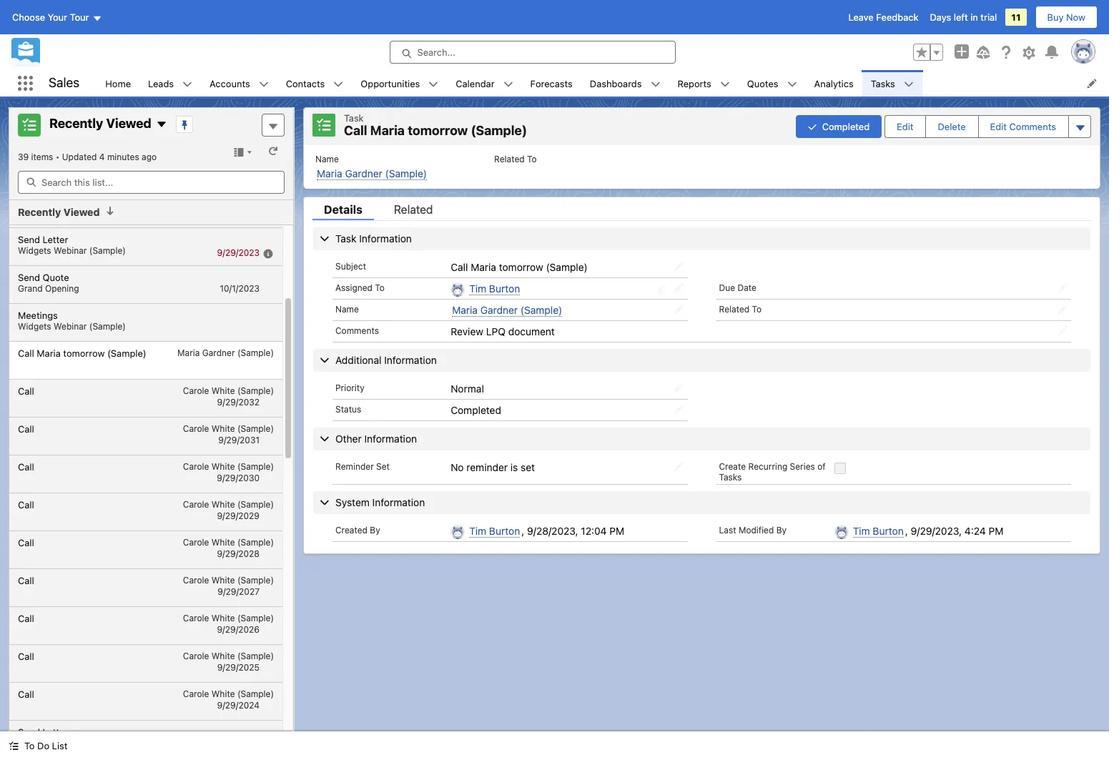 Task type: describe. For each thing, give the bounding box(es) containing it.
modified
[[739, 525, 774, 536]]

3 send from the top
[[18, 726, 40, 738]]

information for additional information
[[384, 354, 437, 366]]

buy
[[1047, 11, 1064, 23]]

grand
[[18, 283, 43, 294]]

call maria tomorrow (sample) inside select an item from this list to open it. list box
[[18, 347, 146, 359]]

gardner inside select an item from this list to open it. list box
[[202, 347, 235, 358]]

related inside related link
[[394, 203, 433, 216]]

text default image for opportunities
[[429, 79, 439, 89]]

burton up review lpq document
[[489, 282, 520, 294]]

carole for 9/29/2032
[[183, 385, 209, 396]]

tim burton link up lpq
[[469, 282, 520, 295]]

1 widgets from the top
[[18, 245, 51, 256]]

white for 9/29/2026
[[212, 613, 235, 623]]

related link
[[383, 203, 445, 220]]

comments inside button
[[1010, 121, 1056, 132]]

text default image for dashboards
[[650, 79, 661, 89]]

details
[[324, 203, 362, 216]]

created by
[[335, 525, 380, 536]]

home
[[105, 78, 131, 89]]

assigned to
[[335, 282, 385, 293]]

set
[[376, 461, 390, 472]]

analytics
[[814, 78, 854, 89]]

call inside task call maria tomorrow (sample)
[[344, 123, 367, 138]]

1 letter from the top
[[43, 234, 68, 245]]

white for 9/29/2025
[[212, 650, 235, 661]]

recurring
[[748, 461, 788, 472]]

dashboards list item
[[581, 70, 669, 97]]

to inside maria gardner (sample) list
[[527, 153, 537, 164]]

minutes
[[107, 152, 139, 162]]

leave
[[849, 11, 874, 23]]

recently viewed status
[[18, 152, 62, 162]]

task for information
[[335, 232, 357, 244]]

, 9/28/2023, 12:04 pm
[[522, 525, 624, 537]]

11
[[1012, 11, 1021, 23]]

9/29/2031
[[218, 434, 260, 445]]

accounts list item
[[201, 70, 277, 97]]

call for 9/29/2030
[[18, 461, 34, 472]]

due
[[719, 282, 735, 293]]

0 horizontal spatial comments
[[335, 325, 379, 336]]

task call maria tomorrow (sample)
[[344, 112, 527, 138]]

quotes
[[747, 78, 779, 89]]

carole for 9/29/2028
[[183, 537, 209, 547]]

task information button
[[313, 227, 1091, 250]]

related inside maria gardner (sample) list
[[494, 153, 525, 164]]

text default image for leads
[[182, 79, 192, 89]]

reminder
[[335, 461, 374, 472]]

12:04
[[581, 525, 607, 537]]

feedback
[[876, 11, 919, 23]]

text default image for calendar
[[503, 79, 513, 89]]

text default image inside "to do list" button
[[9, 741, 19, 751]]

tim for , 9/28/2023, 12:04 pm
[[469, 525, 486, 537]]

additional
[[335, 354, 382, 366]]

completed button
[[796, 115, 882, 138]]

no
[[451, 461, 464, 473]]

1 by from the left
[[370, 525, 380, 536]]

opportunities
[[361, 78, 420, 89]]

buy now button
[[1035, 6, 1098, 29]]

white for 9/29/2024
[[212, 688, 235, 699]]

quotes link
[[739, 70, 787, 97]]

tomorrow inside select an item from this list to open it. list box
[[63, 347, 105, 359]]

call for 9/29/2024
[[18, 688, 34, 700]]

(sample) inside meetings widgets webinar (sample)
[[89, 321, 126, 331]]

9/29/2027
[[218, 586, 260, 597]]

set
[[521, 461, 535, 473]]

group containing completed
[[796, 114, 1091, 139]]

additional information
[[335, 354, 437, 366]]

delete button
[[927, 116, 977, 137]]

information for system information
[[372, 496, 425, 508]]

carole white (sample) for 9/29/2031
[[183, 423, 274, 434]]

2 by from the left
[[777, 525, 787, 536]]

1 webinar from the top
[[54, 245, 87, 256]]

gardner inside name maria gardner (sample)
[[345, 167, 383, 179]]

days
[[930, 11, 951, 23]]

, for , 9/28/2023, 12:04 pm
[[522, 525, 524, 537]]

1 send letter from the top
[[18, 234, 68, 245]]

2 send letter from the top
[[18, 726, 68, 738]]

9/29/2025
[[217, 662, 260, 673]]

document
[[508, 325, 555, 337]]

list containing home
[[97, 70, 1109, 97]]

additional information button
[[313, 349, 1091, 372]]

widgets webinar (sample)
[[18, 245, 126, 256]]

other information button
[[313, 428, 1091, 450]]

tim burton up lpq
[[469, 282, 520, 294]]

to do list button
[[0, 732, 76, 760]]

contacts
[[286, 78, 325, 89]]

choose your tour
[[12, 11, 89, 23]]

information for task information
[[359, 232, 412, 244]]

tasks list item
[[862, 70, 923, 97]]

contacts list item
[[277, 70, 352, 97]]

last
[[719, 525, 736, 536]]

9/29/2024
[[217, 700, 260, 711]]

white for 9/29/2029
[[212, 499, 235, 510]]

white for 9/29/2031
[[212, 423, 235, 434]]

call for 9/29/2032
[[18, 385, 34, 397]]

reminder
[[467, 461, 508, 473]]

other information
[[335, 433, 417, 445]]

9/29/2032
[[217, 397, 260, 407]]

edit button
[[885, 116, 925, 137]]

calendar link
[[447, 70, 503, 97]]

maria inside task call maria tomorrow (sample)
[[370, 123, 405, 138]]

9/29/2028
[[217, 548, 260, 559]]

tour
[[70, 11, 89, 23]]

carole for 9/29/2025
[[183, 650, 209, 661]]

leads list item
[[139, 70, 201, 97]]

dashboards link
[[581, 70, 650, 97]]

task information
[[335, 232, 412, 244]]

assigned
[[335, 282, 373, 293]]

subject
[[335, 261, 366, 271]]

leads link
[[139, 70, 182, 97]]

search...
[[417, 46, 456, 58]]

39 items • updated 4 minutes ago
[[18, 152, 157, 162]]

contacts link
[[277, 70, 334, 97]]

maria inside name maria gardner (sample)
[[317, 167, 342, 179]]

send quote
[[18, 271, 69, 283]]

white for 9/29/2027
[[212, 575, 235, 585]]

white for 9/29/2030
[[212, 461, 235, 472]]

call for 9/29/2029
[[18, 499, 34, 510]]

send for grand
[[18, 271, 40, 283]]

review
[[451, 325, 483, 337]]

•
[[56, 152, 60, 162]]

burton for , 9/28/2023, 12:04 pm
[[489, 525, 520, 537]]

1 vertical spatial gardner
[[480, 304, 518, 316]]

carole white (sample) for 9/29/2028
[[183, 537, 274, 547]]

buy now
[[1047, 11, 1086, 23]]

tasks link
[[862, 70, 904, 97]]

0 vertical spatial maria gardner (sample)
[[452, 304, 562, 316]]

carole for 9/29/2031
[[183, 423, 209, 434]]

text default image inside "recently viewed|tasks|list view" element
[[105, 206, 115, 216]]

text default image for tasks
[[904, 79, 914, 89]]

4
[[99, 152, 105, 162]]

tim for , 9/29/2023, 4:24 pm
[[853, 525, 870, 537]]

review lpq document
[[451, 325, 555, 337]]

maria gardner (sample) list
[[304, 145, 1100, 188]]

accounts
[[210, 78, 250, 89]]

white for 9/29/2028
[[212, 537, 235, 547]]

1 vertical spatial maria gardner (sample) link
[[452, 304, 562, 317]]

(sample) inside task call maria tomorrow (sample)
[[471, 123, 527, 138]]

to inside button
[[24, 740, 35, 752]]

none search field inside "recently viewed|tasks|list view" element
[[18, 171, 285, 194]]

tomorrow inside task call maria tomorrow (sample)
[[408, 123, 468, 138]]

information for other information
[[364, 433, 417, 445]]

carole white (sample) for 9/29/2030
[[183, 461, 274, 472]]

9/29/2026
[[217, 624, 260, 635]]



Task type: locate. For each thing, give the bounding box(es) containing it.
information down related link
[[359, 232, 412, 244]]

task for call
[[344, 112, 364, 124]]

2 widgets from the top
[[18, 321, 51, 331]]

1 horizontal spatial ,
[[905, 525, 908, 537]]

home link
[[97, 70, 139, 97]]

0 vertical spatial related to
[[494, 153, 537, 164]]

task inside dropdown button
[[335, 232, 357, 244]]

edit for edit
[[897, 121, 914, 132]]

maria gardner (sample) up the 9/29/2032
[[177, 347, 274, 358]]

1 vertical spatial send
[[18, 271, 40, 283]]

text default image inside quotes list item
[[787, 79, 797, 89]]

1 horizontal spatial maria gardner (sample)
[[452, 304, 562, 316]]

group down days
[[913, 44, 943, 61]]

other
[[335, 433, 362, 445]]

information inside dropdown button
[[364, 433, 417, 445]]

recently viewed|tasks|list view element
[[9, 5, 294, 760]]

0 horizontal spatial by
[[370, 525, 380, 536]]

carole for 9/29/2024
[[183, 688, 209, 699]]

opening
[[45, 283, 79, 294]]

viewed up the minutes
[[106, 116, 151, 131]]

carole white (sample) up 9/29/2030
[[183, 461, 274, 472]]

0 horizontal spatial related to
[[494, 153, 537, 164]]

tim burton link for , 9/28/2023, 12:04 pm
[[469, 525, 520, 538]]

text default image down search...
[[429, 79, 439, 89]]

edit down tasks list item
[[897, 121, 914, 132]]

pm for , 9/28/2023, 12:04 pm
[[610, 525, 624, 537]]

text default image right the contacts at the left top of the page
[[334, 79, 344, 89]]

3 carole from the top
[[183, 461, 209, 472]]

1 carole from the top
[[183, 385, 209, 396]]

system
[[335, 496, 370, 508]]

leads
[[148, 78, 174, 89]]

maria gardner (sample) inside select an item from this list to open it. list box
[[177, 347, 274, 358]]

delete
[[938, 121, 966, 132]]

2 vertical spatial related
[[719, 304, 750, 315]]

call
[[344, 123, 367, 138], [451, 261, 468, 273], [18, 347, 34, 359], [18, 385, 34, 397], [18, 423, 34, 434], [18, 461, 34, 472], [18, 499, 34, 510], [18, 537, 34, 548], [18, 575, 34, 586], [18, 613, 34, 624], [18, 650, 34, 662], [18, 688, 34, 700]]

3 white from the top
[[212, 461, 235, 472]]

carole for 9/29/2030
[[183, 461, 209, 472]]

group down tasks list item
[[796, 114, 1091, 139]]

widgets inside meetings widgets webinar (sample)
[[18, 321, 51, 331]]

7 carole from the top
[[183, 613, 209, 623]]

send letter up do
[[18, 726, 68, 738]]

1 horizontal spatial by
[[777, 525, 787, 536]]

0 vertical spatial widgets
[[18, 245, 51, 256]]

1 vertical spatial maria gardner (sample)
[[177, 347, 274, 358]]

0 horizontal spatial pm
[[610, 525, 624, 537]]

series
[[790, 461, 815, 472]]

1 , from the left
[[522, 525, 524, 537]]

4:24
[[965, 525, 986, 537]]

details link
[[313, 203, 374, 220]]

letter up "list"
[[43, 726, 68, 738]]

forecasts link
[[522, 70, 581, 97]]

2 horizontal spatial gardner
[[480, 304, 518, 316]]

send up send quote
[[18, 234, 40, 245]]

2 carole white (sample) from the top
[[183, 423, 274, 434]]

0 horizontal spatial related
[[394, 203, 433, 216]]

opportunities link
[[352, 70, 429, 97]]

1 horizontal spatial viewed
[[106, 116, 151, 131]]

meetings widgets webinar (sample)
[[18, 309, 126, 331]]

letter
[[43, 234, 68, 245], [43, 726, 68, 738]]

tasks inside list item
[[871, 78, 895, 89]]

call for 9/29/2028
[[18, 537, 34, 548]]

tim burton link left 9/29/2023,
[[853, 525, 904, 538]]

1 vertical spatial tasks
[[719, 472, 742, 483]]

meetings
[[18, 309, 58, 321]]

2 vertical spatial gardner
[[202, 347, 235, 358]]

leave feedback
[[849, 11, 919, 23]]

text default image for reports
[[720, 79, 730, 89]]

1 vertical spatial name
[[335, 304, 359, 315]]

call for 9/29/2027
[[18, 575, 34, 586]]

, left 9/28/2023,
[[522, 525, 524, 537]]

1 edit from the left
[[897, 121, 914, 132]]

carole white (sample) for 9/29/2032
[[183, 385, 274, 396]]

(sample) inside name maria gardner (sample)
[[385, 167, 427, 179]]

edit inside button
[[897, 121, 914, 132]]

recently viewed
[[49, 116, 151, 131], [18, 206, 100, 218]]

maria gardner (sample)
[[452, 304, 562, 316], [177, 347, 274, 358]]

9 carole from the top
[[183, 688, 209, 699]]

1 vertical spatial comments
[[335, 325, 379, 336]]

recently viewed up "widgets webinar (sample)"
[[18, 206, 100, 218]]

burton left 9/29/2023,
[[873, 525, 904, 537]]

white up 9/29/2029
[[212, 499, 235, 510]]

name for name
[[335, 304, 359, 315]]

left
[[954, 11, 968, 23]]

0 horizontal spatial ,
[[522, 525, 524, 537]]

call maria tomorrow (sample) up document at top
[[451, 261, 588, 273]]

edit comments
[[990, 121, 1056, 132]]

7 white from the top
[[212, 613, 235, 623]]

carole white (sample) up 9/29/2028 at the bottom left of the page
[[183, 537, 274, 547]]

burton for , 9/29/2023, 4:24 pm
[[873, 525, 904, 537]]

opportunities list item
[[352, 70, 447, 97]]

0 vertical spatial webinar
[[54, 245, 87, 256]]

1 vertical spatial related to
[[719, 304, 762, 315]]

sales
[[49, 75, 80, 90]]

carole white (sample) up 9/29/2025
[[183, 650, 274, 661]]

0 horizontal spatial tomorrow
[[63, 347, 105, 359]]

task inside task call maria tomorrow (sample)
[[344, 112, 364, 124]]

send left quote
[[18, 271, 40, 283]]

0 horizontal spatial edit
[[897, 121, 914, 132]]

4 carole white (sample) from the top
[[183, 499, 274, 510]]

1 horizontal spatial related
[[494, 153, 525, 164]]

carole white (sample) for 9/29/2026
[[183, 613, 274, 623]]

text default image inside tasks list item
[[904, 79, 914, 89]]

last modified by
[[719, 525, 787, 536]]

8 carole white (sample) from the top
[[183, 650, 274, 661]]

0 vertical spatial recently viewed
[[49, 116, 151, 131]]

0 horizontal spatial maria gardner (sample) link
[[317, 167, 427, 180]]

system information
[[335, 496, 425, 508]]

2 letter from the top
[[43, 726, 68, 738]]

0 vertical spatial letter
[[43, 234, 68, 245]]

1 carole white (sample) from the top
[[183, 385, 274, 396]]

forecasts
[[530, 78, 573, 89]]

carole for 9/29/2029
[[183, 499, 209, 510]]

6 white from the top
[[212, 575, 235, 585]]

9 white from the top
[[212, 688, 235, 699]]

choose your tour button
[[11, 6, 103, 29]]

9/29/2023
[[217, 247, 260, 258]]

completed down analytics link
[[822, 121, 870, 132]]

of
[[818, 461, 826, 472]]

to do list
[[24, 740, 68, 752]]

0 vertical spatial task
[[344, 112, 364, 124]]

1 vertical spatial viewed
[[64, 206, 100, 218]]

by right created
[[370, 525, 380, 536]]

0 vertical spatial gardner
[[345, 167, 383, 179]]

white up the 9/29/2032
[[212, 385, 235, 396]]

tim burton link for , 9/29/2023, 4:24 pm
[[853, 525, 904, 538]]

carole white (sample) up the 9/29/2032
[[183, 385, 274, 396]]

text default image inside opportunities list item
[[429, 79, 439, 89]]

lpq
[[486, 325, 506, 337]]

maria gardner (sample) link up details
[[317, 167, 427, 180]]

name maria gardner (sample)
[[315, 153, 427, 179]]

white up 9/29/2026
[[212, 613, 235, 623]]

1 horizontal spatial completed
[[822, 121, 870, 132]]

accounts link
[[201, 70, 259, 97]]

text default image right "leads"
[[182, 79, 192, 89]]

recently up "widgets webinar (sample)"
[[18, 206, 61, 218]]

0 vertical spatial maria gardner (sample) link
[[317, 167, 427, 180]]

white up 9/29/2027
[[212, 575, 235, 585]]

leave feedback link
[[849, 11, 919, 23]]

tim burton for , 9/29/2023, 4:24 pm
[[853, 525, 904, 537]]

text default image inside reports list item
[[720, 79, 730, 89]]

reports list item
[[669, 70, 739, 97]]

white up 9/29/2030
[[212, 461, 235, 472]]

quotes list item
[[739, 70, 806, 97]]

choose
[[12, 11, 45, 23]]

related
[[494, 153, 525, 164], [394, 203, 433, 216], [719, 304, 750, 315]]

tasks up edit button
[[871, 78, 895, 89]]

tim burton left 9/29/2023,
[[853, 525, 904, 537]]

0 vertical spatial tomorrow
[[408, 123, 468, 138]]

edit inside button
[[990, 121, 1007, 132]]

to
[[527, 153, 537, 164], [375, 282, 385, 293], [752, 304, 762, 315], [24, 740, 35, 752]]

recently up updated
[[49, 116, 103, 131]]

1 pm from the left
[[610, 525, 624, 537]]

1 vertical spatial recently viewed
[[18, 206, 100, 218]]

widgets down grand
[[18, 321, 51, 331]]

tim burton left 9/28/2023,
[[469, 525, 520, 537]]

send letter link
[[9, 721, 283, 758]]

letter up quote
[[43, 234, 68, 245]]

text default image left do
[[9, 741, 19, 751]]

0 horizontal spatial completed
[[451, 404, 501, 416]]

carole for 9/29/2027
[[183, 575, 209, 585]]

carole white (sample) up 9/29/2026
[[183, 613, 274, 623]]

0 vertical spatial viewed
[[106, 116, 151, 131]]

text default image up edit button
[[904, 79, 914, 89]]

tomorrow down meetings widgets webinar (sample)
[[63, 347, 105, 359]]

name up details
[[315, 153, 339, 164]]

gardner up lpq
[[480, 304, 518, 316]]

1 vertical spatial related
[[394, 203, 433, 216]]

text default image
[[259, 79, 269, 89], [429, 79, 439, 89], [720, 79, 730, 89], [156, 119, 167, 130]]

7 carole white (sample) from the top
[[183, 613, 274, 623]]

1 horizontal spatial pm
[[989, 525, 1004, 537]]

1 horizontal spatial maria gardner (sample) link
[[452, 304, 562, 317]]

calendar list item
[[447, 70, 522, 97]]

carole white (sample) for 9/29/2027
[[183, 575, 274, 585]]

text default image right "calendar"
[[503, 79, 513, 89]]

2 white from the top
[[212, 423, 235, 434]]

date
[[738, 282, 757, 293]]

0 vertical spatial completed
[[822, 121, 870, 132]]

task down opportunities
[[344, 112, 364, 124]]

call for 9/29/2031
[[18, 423, 34, 434]]

group
[[913, 44, 943, 61], [796, 114, 1091, 139]]

gardner
[[345, 167, 383, 179], [480, 304, 518, 316], [202, 347, 235, 358]]

viewed up "widgets webinar (sample)"
[[64, 206, 100, 218]]

4 carole from the top
[[183, 499, 209, 510]]

2 horizontal spatial tomorrow
[[499, 261, 543, 273]]

9 carole white (sample) from the top
[[183, 688, 274, 699]]

edit for edit comments
[[990, 121, 1007, 132]]

is
[[511, 461, 518, 473]]

tim burton link
[[469, 282, 520, 295], [469, 525, 520, 538], [853, 525, 904, 538]]

call for 9/29/2025
[[18, 650, 34, 662]]

information up set
[[364, 433, 417, 445]]

text default image for contacts
[[334, 79, 344, 89]]

text default image inside the leads list item
[[182, 79, 192, 89]]

tasks up system information dropdown button on the bottom of the page
[[719, 472, 742, 483]]

information right additional
[[384, 354, 437, 366]]

carole white (sample) for 9/29/2029
[[183, 499, 274, 510]]

call for 9/29/2026
[[18, 613, 34, 624]]

1 horizontal spatial tasks
[[871, 78, 895, 89]]

0 vertical spatial send
[[18, 234, 40, 245]]

name for name maria gardner (sample)
[[315, 153, 339, 164]]

priority
[[335, 383, 365, 393]]

5 carole white (sample) from the top
[[183, 537, 274, 547]]

carole white (sample) for 9/29/2024
[[183, 688, 274, 699]]

burton left 9/28/2023,
[[489, 525, 520, 537]]

9/29/2030
[[217, 472, 260, 483]]

1 vertical spatial task
[[335, 232, 357, 244]]

white
[[212, 385, 235, 396], [212, 423, 235, 434], [212, 461, 235, 472], [212, 499, 235, 510], [212, 537, 235, 547], [212, 575, 235, 585], [212, 613, 235, 623], [212, 650, 235, 661], [212, 688, 235, 699]]

text default image
[[182, 79, 192, 89], [334, 79, 344, 89], [503, 79, 513, 89], [650, 79, 661, 89], [787, 79, 797, 89], [904, 79, 914, 89], [105, 206, 115, 216], [9, 741, 19, 751]]

recently viewed up 4
[[49, 116, 151, 131]]

1 vertical spatial completed
[[451, 404, 501, 416]]

webinar down the opening
[[54, 321, 87, 331]]

carole white (sample) up 9/29/2029
[[183, 499, 274, 510]]

normal
[[451, 383, 484, 395]]

recently
[[49, 116, 103, 131], [18, 206, 61, 218]]

text default image right quotes
[[787, 79, 797, 89]]

None search field
[[18, 171, 285, 194]]

gardner up the 9/29/2032
[[202, 347, 235, 358]]

4 white from the top
[[212, 499, 235, 510]]

burton
[[489, 282, 520, 294], [489, 525, 520, 537], [873, 525, 904, 537]]

in
[[971, 11, 978, 23]]

status
[[335, 404, 361, 415]]

by right modified
[[777, 525, 787, 536]]

, for , 9/29/2023, 4:24 pm
[[905, 525, 908, 537]]

pm right "12:04" at the right bottom
[[610, 525, 624, 537]]

information
[[359, 232, 412, 244], [384, 354, 437, 366], [364, 433, 417, 445], [372, 496, 425, 508]]

maria gardner (sample) link up review lpq document
[[452, 304, 562, 317]]

carole white (sample) for 9/29/2025
[[183, 650, 274, 661]]

2 , from the left
[[905, 525, 908, 537]]

5 carole from the top
[[183, 537, 209, 547]]

0 horizontal spatial tasks
[[719, 472, 742, 483]]

1 vertical spatial widgets
[[18, 321, 51, 331]]

text default image down search recently viewed list view. "search box"
[[105, 206, 115, 216]]

grand opening
[[18, 283, 79, 294]]

text default image inside calendar list item
[[503, 79, 513, 89]]

webinar up quote
[[54, 245, 87, 256]]

text default image right accounts
[[259, 79, 269, 89]]

text default image left reports
[[650, 79, 661, 89]]

no reminder is set
[[451, 461, 535, 473]]

2 vertical spatial send
[[18, 726, 40, 738]]

1 vertical spatial letter
[[43, 726, 68, 738]]

white up 9/29/2025
[[212, 650, 235, 661]]

information down set
[[372, 496, 425, 508]]

pm right 4:24
[[989, 525, 1004, 537]]

2 send from the top
[[18, 271, 40, 283]]

tim burton link left 9/28/2023,
[[469, 525, 520, 538]]

8 carole from the top
[[183, 650, 209, 661]]

completed down normal
[[451, 404, 501, 416]]

updated
[[62, 152, 97, 162]]

0 horizontal spatial maria gardner (sample)
[[177, 347, 274, 358]]

2 vertical spatial tomorrow
[[63, 347, 105, 359]]

search... button
[[389, 41, 676, 64]]

related to
[[494, 153, 537, 164], [719, 304, 762, 315]]

tomorrow up document at top
[[499, 261, 543, 273]]

trial
[[981, 11, 997, 23]]

completed inside button
[[822, 121, 870, 132]]

text default image for accounts
[[259, 79, 269, 89]]

carole for 9/29/2026
[[183, 613, 209, 623]]

5 white from the top
[[212, 537, 235, 547]]

1 vertical spatial group
[[796, 114, 1091, 139]]

calendar
[[456, 78, 495, 89]]

maria gardner (sample) link
[[317, 167, 427, 180], [452, 304, 562, 317]]

3 carole white (sample) from the top
[[183, 461, 274, 472]]

text default image inside the contacts list item
[[334, 79, 344, 89]]

0 horizontal spatial viewed
[[64, 206, 100, 218]]

carole white (sample) up 9/29/2031
[[183, 423, 274, 434]]

10/1/2023
[[220, 283, 260, 294]]

tomorrow down calendar link at the top of the page
[[408, 123, 468, 138]]

0 vertical spatial recently
[[49, 116, 103, 131]]

carole white (sample) up 9/29/2024 on the left
[[183, 688, 274, 699]]

text default image up the ago
[[156, 119, 167, 130]]

gardner up details
[[345, 167, 383, 179]]

0 vertical spatial group
[[913, 44, 943, 61]]

0 vertical spatial comments
[[1010, 121, 1056, 132]]

6 carole from the top
[[183, 575, 209, 585]]

name inside name maria gardner (sample)
[[315, 153, 339, 164]]

select an item from this list to open it. list box
[[9, 5, 283, 760]]

0 vertical spatial tasks
[[871, 78, 895, 89]]

1 vertical spatial send letter
[[18, 726, 68, 738]]

name down assigned
[[335, 304, 359, 315]]

1 horizontal spatial tomorrow
[[408, 123, 468, 138]]

pm for , 9/29/2023, 4:24 pm
[[989, 525, 1004, 537]]

maria gardner (sample) link inside list
[[317, 167, 427, 180]]

completed
[[822, 121, 870, 132], [451, 404, 501, 416]]

1 horizontal spatial related to
[[719, 304, 762, 315]]

webinar inside meetings widgets webinar (sample)
[[54, 321, 87, 331]]

2 horizontal spatial related
[[719, 304, 750, 315]]

send for widgets
[[18, 234, 40, 245]]

0 horizontal spatial gardner
[[202, 347, 235, 358]]

0 horizontal spatial call maria tomorrow (sample)
[[18, 347, 146, 359]]

quote
[[43, 271, 69, 283]]

8 white from the top
[[212, 650, 235, 661]]

0 vertical spatial name
[[315, 153, 339, 164]]

text default image right reports
[[720, 79, 730, 89]]

1 vertical spatial webinar
[[54, 321, 87, 331]]

1 horizontal spatial comments
[[1010, 121, 1056, 132]]

create
[[719, 461, 746, 472]]

tasks inside create recurring series of tasks
[[719, 472, 742, 483]]

Search Recently Viewed list view. search field
[[18, 171, 285, 194]]

2 webinar from the top
[[54, 321, 87, 331]]

maria gardner (sample) up review lpq document
[[452, 304, 562, 316]]

task down details link
[[335, 232, 357, 244]]

related to inside maria gardner (sample) list
[[494, 153, 537, 164]]

text default image for quotes
[[787, 79, 797, 89]]

6 carole white (sample) from the top
[[183, 575, 274, 585]]

created
[[335, 525, 368, 536]]

white up 9/29/2024 on the left
[[212, 688, 235, 699]]

due date
[[719, 282, 757, 293]]

2 edit from the left
[[990, 121, 1007, 132]]

39
[[18, 152, 29, 162]]

call maria tomorrow (sample) down meetings widgets webinar (sample)
[[18, 347, 146, 359]]

2 pm from the left
[[989, 525, 1004, 537]]

by
[[370, 525, 380, 536], [777, 525, 787, 536]]

, left 9/29/2023,
[[905, 525, 908, 537]]

1 white from the top
[[212, 385, 235, 396]]

0 vertical spatial call maria tomorrow (sample)
[[451, 261, 588, 273]]

widgets up send quote
[[18, 245, 51, 256]]

1 horizontal spatial call maria tomorrow (sample)
[[451, 261, 588, 273]]

1 horizontal spatial gardner
[[345, 167, 383, 179]]

1 vertical spatial tomorrow
[[499, 261, 543, 273]]

9/28/2023,
[[527, 525, 578, 537]]

2 carole from the top
[[183, 423, 209, 434]]

text default image inside "recently viewed|tasks|list view" element
[[156, 119, 167, 130]]

edit right delete button at the right of page
[[990, 121, 1007, 132]]

1 send from the top
[[18, 234, 40, 245]]

list
[[97, 70, 1109, 97]]

tim burton for , 9/28/2023, 12:04 pm
[[469, 525, 520, 537]]

white for 9/29/2032
[[212, 385, 235, 396]]

1 vertical spatial call maria tomorrow (sample)
[[18, 347, 146, 359]]

send up do
[[18, 726, 40, 738]]

tim
[[469, 282, 486, 294], [469, 525, 486, 537], [853, 525, 870, 537]]

text default image inside dashboards list item
[[650, 79, 661, 89]]

0 vertical spatial related
[[494, 153, 525, 164]]

text default image inside accounts list item
[[259, 79, 269, 89]]

dashboards
[[590, 78, 642, 89]]

1 horizontal spatial edit
[[990, 121, 1007, 132]]

analytics link
[[806, 70, 862, 97]]

send letter up send quote
[[18, 234, 68, 245]]

white up 9/29/2031
[[212, 423, 235, 434]]

carole white (sample) up 9/29/2027
[[183, 575, 274, 585]]

0 vertical spatial send letter
[[18, 234, 68, 245]]

your
[[48, 11, 67, 23]]

white up 9/29/2028 at the bottom left of the page
[[212, 537, 235, 547]]

comments
[[1010, 121, 1056, 132], [335, 325, 379, 336]]

1 vertical spatial recently
[[18, 206, 61, 218]]



Task type: vqa. For each thing, say whether or not it's contained in the screenshot.
the Delete Sample Accounts to delete sample contacts, opportunities, tasks, and events Acme (Sample)
no



